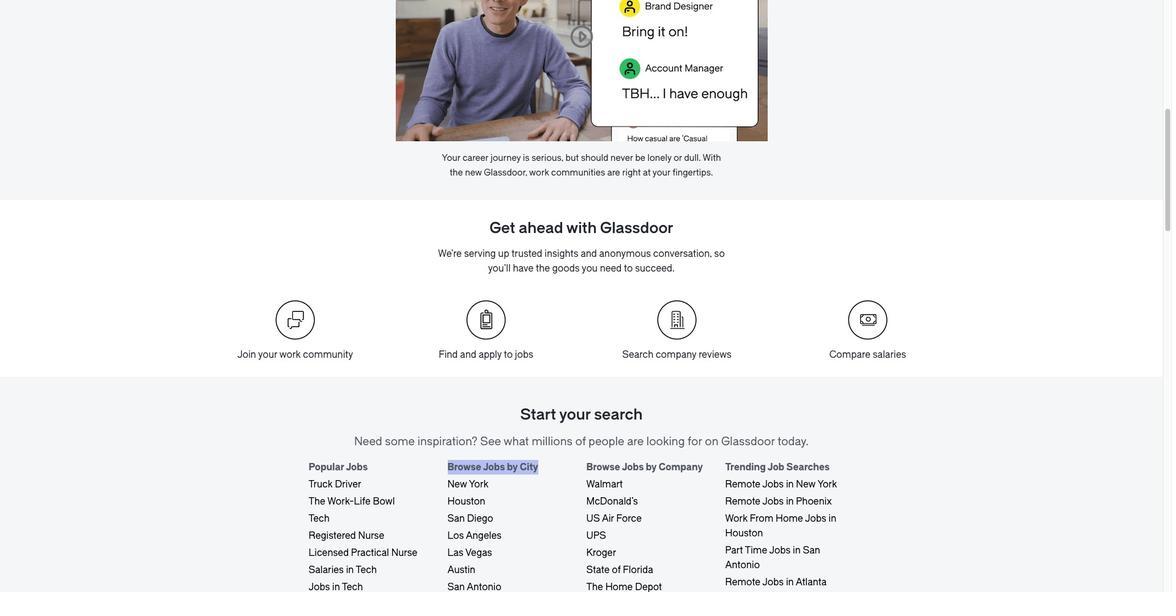Task type: describe. For each thing, give the bounding box(es) containing it.
san inside trending job searches remote jobs in new york remote jobs in phoenix work from home jobs in houston part time jobs in san antonio remote jobs in atlanta
[[803, 545, 820, 556]]

need
[[354, 435, 382, 449]]

jobs
[[515, 349, 533, 360]]

people
[[589, 435, 625, 449]]

serving
[[464, 248, 496, 259]]

air
[[602, 513, 614, 524]]

need some inspiration? see what millions of people are looking for on glassdoor today.
[[354, 435, 809, 449]]

goods
[[552, 263, 580, 274]]

find
[[439, 349, 458, 360]]

new york houston san diego los angeles las vegas austin
[[448, 479, 502, 576]]

anonymous
[[599, 248, 651, 259]]

dull.
[[684, 153, 701, 163]]

we're
[[438, 248, 462, 259]]

jobs down phoenix
[[805, 513, 827, 524]]

get
[[490, 220, 515, 237]]

succeed.
[[635, 263, 675, 274]]

in down work from home jobs in houston link
[[793, 545, 801, 556]]

remote jobs in new york link
[[725, 479, 837, 490]]

your career journey is serious, but should never be lonely or dull. with the new glassdoor, work communities are right at your fingertips.
[[442, 153, 721, 178]]

home
[[776, 513, 803, 524]]

your for join your work community
[[258, 349, 277, 360]]

right
[[622, 168, 641, 178]]

or
[[674, 153, 682, 163]]

walmart link
[[587, 479, 623, 490]]

0 vertical spatial glassdoor
[[600, 220, 674, 237]]

join your work community
[[237, 349, 353, 360]]

florida
[[623, 565, 653, 576]]

work
[[725, 513, 748, 524]]

state
[[587, 565, 610, 576]]

bowl
[[373, 496, 395, 507]]

have
[[513, 263, 534, 274]]

walmart
[[587, 479, 623, 490]]

jobs down the remote jobs in new york link
[[763, 496, 784, 507]]

work from home jobs in houston link
[[725, 513, 837, 539]]

what
[[504, 435, 529, 449]]

find and apply to jobs
[[439, 349, 533, 360]]

browse jobs by city
[[448, 462, 538, 473]]

mcdonald's link
[[587, 496, 638, 507]]

jobs right time
[[769, 545, 791, 556]]

diego
[[467, 513, 493, 524]]

the work-life bowl link
[[309, 496, 395, 507]]

should
[[581, 153, 609, 163]]

3 remote from the top
[[725, 577, 761, 588]]

san inside new york houston san diego los angeles las vegas austin
[[448, 513, 465, 524]]

city
[[520, 462, 538, 473]]

in up the remote jobs in phoenix link
[[786, 479, 794, 490]]

for
[[688, 435, 702, 449]]

remote jobs in atlanta link
[[725, 577, 827, 588]]

tech link
[[309, 513, 330, 524]]

1 remote from the top
[[725, 479, 761, 490]]

work inside your career journey is serious, but should never be lonely or dull. with the new glassdoor, work communities are right at your fingertips.
[[529, 168, 549, 178]]

us air force link
[[587, 513, 642, 524]]

new
[[465, 168, 482, 178]]

registered
[[309, 531, 356, 542]]

see
[[480, 435, 501, 449]]

mcdonald's
[[587, 496, 638, 507]]

video play button image
[[568, 23, 595, 50]]

licensed practical nurse link
[[309, 548, 418, 559]]

salaries in tech link
[[309, 565, 377, 576]]

work-
[[328, 496, 354, 507]]

0 horizontal spatial and
[[460, 349, 476, 360]]

jobs up driver
[[346, 462, 368, 473]]

us
[[587, 513, 600, 524]]

lonely
[[648, 153, 672, 163]]

1 vertical spatial are
[[627, 435, 644, 449]]

houston link
[[448, 496, 485, 507]]

austin link
[[448, 565, 476, 576]]

truck
[[309, 479, 333, 490]]

join
[[237, 349, 256, 360]]

at
[[643, 168, 651, 178]]

houston inside trending job searches remote jobs in new york remote jobs in phoenix work from home jobs in houston part time jobs in san antonio remote jobs in atlanta
[[725, 528, 763, 539]]

so
[[714, 248, 725, 259]]

some
[[385, 435, 415, 449]]

company
[[656, 349, 697, 360]]

by for company
[[646, 462, 657, 473]]

ups
[[587, 531, 606, 542]]

los angeles link
[[448, 531, 502, 542]]

1 vertical spatial nurse
[[391, 548, 418, 559]]

start your search
[[520, 406, 643, 423]]

browse for walmart
[[587, 462, 620, 473]]

apply
[[479, 349, 502, 360]]

salaries
[[309, 565, 344, 576]]

practical
[[351, 548, 389, 559]]

of inside walmart mcdonald's us air force ups kroger state of florida
[[612, 565, 621, 576]]

popular jobs
[[309, 462, 368, 473]]

be
[[635, 153, 646, 163]]



Task type: vqa. For each thing, say whether or not it's contained in the screenshot.
Searches
yes



Task type: locate. For each thing, give the bounding box(es) containing it.
driver
[[335, 479, 361, 490]]

browse up walmart link on the right
[[587, 462, 620, 473]]

new inside trending job searches remote jobs in new york remote jobs in phoenix work from home jobs in houston part time jobs in san antonio remote jobs in atlanta
[[796, 479, 816, 490]]

nurse up practical
[[358, 531, 384, 542]]

0 vertical spatial are
[[607, 168, 620, 178]]

glassdoor up trending
[[721, 435, 775, 449]]

1 vertical spatial houston
[[725, 528, 763, 539]]

search
[[622, 349, 654, 360]]

your up need some inspiration? see what millions of people are looking for on glassdoor today.
[[559, 406, 591, 423]]

of right the state
[[612, 565, 621, 576]]

las
[[448, 548, 464, 559]]

remote jobs in phoenix link
[[725, 496, 832, 507]]

1 browse from the left
[[448, 462, 481, 473]]

0 horizontal spatial of
[[575, 435, 586, 449]]

to left the 'jobs' on the left bottom of page
[[504, 349, 513, 360]]

0 horizontal spatial tech
[[309, 513, 330, 524]]

the
[[450, 168, 463, 178], [536, 263, 550, 274]]

career
[[463, 153, 489, 163]]

browse jobs by company
[[587, 462, 703, 473]]

are up browse jobs by company
[[627, 435, 644, 449]]

0 horizontal spatial browse
[[448, 462, 481, 473]]

compare
[[830, 349, 871, 360]]

to inside we're serving up trusted insights and anonymous conversation, so you'll have the goods you need to succeed.
[[624, 263, 633, 274]]

1 horizontal spatial by
[[646, 462, 657, 473]]

1 horizontal spatial are
[[627, 435, 644, 449]]

york inside trending job searches remote jobs in new york remote jobs in phoenix work from home jobs in houston part time jobs in san antonio remote jobs in atlanta
[[818, 479, 837, 490]]

atlanta
[[796, 577, 827, 588]]

your right join
[[258, 349, 277, 360]]

nurse
[[358, 531, 384, 542], [391, 548, 418, 559]]

jobs down see
[[483, 462, 505, 473]]

of left 'people'
[[575, 435, 586, 449]]

antonio
[[725, 560, 760, 571]]

in down licensed practical nurse "link"
[[346, 565, 354, 576]]

1 new from the left
[[448, 479, 467, 490]]

communities
[[551, 168, 605, 178]]

1 vertical spatial your
[[258, 349, 277, 360]]

1 horizontal spatial san
[[803, 545, 820, 556]]

need
[[600, 263, 622, 274]]

new down 'searches'
[[796, 479, 816, 490]]

0 vertical spatial work
[[529, 168, 549, 178]]

part time jobs in san antonio link
[[725, 545, 820, 571]]

your right at
[[653, 168, 671, 178]]

and right "find"
[[460, 349, 476, 360]]

time
[[745, 545, 767, 556]]

san up atlanta at the bottom right
[[803, 545, 820, 556]]

0 horizontal spatial houston
[[448, 496, 485, 507]]

1 horizontal spatial york
[[818, 479, 837, 490]]

san diego link
[[448, 513, 493, 524]]

get ahead with glassdoor
[[490, 220, 674, 237]]

with
[[567, 220, 597, 237]]

today.
[[778, 435, 809, 449]]

search company reviews
[[622, 349, 732, 360]]

1 york from the left
[[469, 479, 489, 490]]

community
[[303, 349, 353, 360]]

trending job searches remote jobs in new york remote jobs in phoenix work from home jobs in houston part time jobs in san antonio remote jobs in atlanta
[[725, 462, 837, 588]]

glassdoor up anonymous
[[600, 220, 674, 237]]

the inside your career journey is serious, but should never be lonely or dull. with the new glassdoor, work communities are right at your fingertips.
[[450, 168, 463, 178]]

1 horizontal spatial houston
[[725, 528, 763, 539]]

1 vertical spatial glassdoor
[[721, 435, 775, 449]]

job
[[768, 462, 785, 473]]

state of florida link
[[587, 565, 653, 576]]

walmart mcdonald's us air force ups kroger state of florida
[[587, 479, 653, 576]]

0 vertical spatial of
[[575, 435, 586, 449]]

searches
[[787, 462, 830, 473]]

1 horizontal spatial the
[[536, 263, 550, 274]]

but
[[566, 153, 579, 163]]

1 horizontal spatial nurse
[[391, 548, 418, 559]]

york up houston link
[[469, 479, 489, 490]]

ahead
[[519, 220, 563, 237]]

jobs down job
[[763, 479, 784, 490]]

remote down trending
[[725, 479, 761, 490]]

jobs down part time jobs in san antonio link
[[763, 577, 784, 588]]

your inside your career journey is serious, but should never be lonely or dull. with the new glassdoor, work communities are right at your fingertips.
[[653, 168, 671, 178]]

1 horizontal spatial work
[[529, 168, 549, 178]]

0 vertical spatial nurse
[[358, 531, 384, 542]]

inspiration?
[[418, 435, 478, 449]]

0 horizontal spatial the
[[450, 168, 463, 178]]

to down anonymous
[[624, 263, 633, 274]]

your for start your search
[[559, 406, 591, 423]]

2 by from the left
[[646, 462, 657, 473]]

0 horizontal spatial york
[[469, 479, 489, 490]]

by for city
[[507, 462, 518, 473]]

video thumbnail image
[[396, 0, 768, 141]]

0 vertical spatial the
[[450, 168, 463, 178]]

in
[[786, 479, 794, 490], [786, 496, 794, 507], [829, 513, 837, 524], [793, 545, 801, 556], [346, 565, 354, 576], [786, 577, 794, 588]]

browse
[[448, 462, 481, 473], [587, 462, 620, 473]]

2 vertical spatial your
[[559, 406, 591, 423]]

from
[[750, 513, 774, 524]]

0 vertical spatial houston
[[448, 496, 485, 507]]

of
[[575, 435, 586, 449], [612, 565, 621, 576]]

1 vertical spatial the
[[536, 263, 550, 274]]

new york link
[[448, 479, 489, 490]]

remote
[[725, 479, 761, 490], [725, 496, 761, 507], [725, 577, 761, 588]]

las vegas link
[[448, 548, 492, 559]]

glassdoor,
[[484, 168, 527, 178]]

force
[[617, 513, 642, 524]]

and up you
[[581, 248, 597, 259]]

0 horizontal spatial your
[[258, 349, 277, 360]]

1 vertical spatial tech
[[356, 565, 377, 576]]

jobs up walmart
[[622, 462, 644, 473]]

never
[[611, 153, 633, 163]]

1 vertical spatial to
[[504, 349, 513, 360]]

trusted
[[512, 248, 543, 259]]

0 horizontal spatial glassdoor
[[600, 220, 674, 237]]

in up home
[[786, 496, 794, 507]]

1 horizontal spatial browse
[[587, 462, 620, 473]]

new inside new york houston san diego los angeles las vegas austin
[[448, 479, 467, 490]]

0 horizontal spatial to
[[504, 349, 513, 360]]

tech down 'the'
[[309, 513, 330, 524]]

0 horizontal spatial are
[[607, 168, 620, 178]]

1 vertical spatial work
[[279, 349, 301, 360]]

1 by from the left
[[507, 462, 518, 473]]

your
[[653, 168, 671, 178], [258, 349, 277, 360], [559, 406, 591, 423]]

journey
[[491, 153, 521, 163]]

2 browse from the left
[[587, 462, 620, 473]]

the right 'have' at the left top
[[536, 263, 550, 274]]

part
[[725, 545, 743, 556]]

0 horizontal spatial by
[[507, 462, 518, 473]]

1 horizontal spatial to
[[624, 263, 633, 274]]

0 horizontal spatial san
[[448, 513, 465, 524]]

in inside truck driver the work-life bowl tech registered nurse licensed practical nurse salaries in tech
[[346, 565, 354, 576]]

the inside we're serving up trusted insights and anonymous conversation, so you'll have the goods you need to succeed.
[[536, 263, 550, 274]]

work down serious,
[[529, 168, 549, 178]]

and
[[581, 248, 597, 259], [460, 349, 476, 360]]

0 horizontal spatial nurse
[[358, 531, 384, 542]]

looking
[[647, 435, 685, 449]]

houston inside new york houston san diego los angeles las vegas austin
[[448, 496, 485, 507]]

fingertips.
[[673, 168, 713, 178]]

truck driver the work-life bowl tech registered nurse licensed practical nurse salaries in tech
[[309, 479, 418, 576]]

0 vertical spatial and
[[581, 248, 597, 259]]

0 vertical spatial remote
[[725, 479, 761, 490]]

san up "los"
[[448, 513, 465, 524]]

0 vertical spatial your
[[653, 168, 671, 178]]

work left community
[[279, 349, 301, 360]]

you'll
[[488, 263, 511, 274]]

2 york from the left
[[818, 479, 837, 490]]

york up phoenix
[[818, 479, 837, 490]]

by
[[507, 462, 518, 473], [646, 462, 657, 473]]

work
[[529, 168, 549, 178], [279, 349, 301, 360]]

new up houston link
[[448, 479, 467, 490]]

compare salaries
[[830, 349, 906, 360]]

2 new from the left
[[796, 479, 816, 490]]

licensed
[[309, 548, 349, 559]]

your
[[442, 153, 461, 163]]

1 horizontal spatial your
[[559, 406, 591, 423]]

1 horizontal spatial new
[[796, 479, 816, 490]]

by left city on the bottom left of the page
[[507, 462, 518, 473]]

are inside your career journey is serious, but should never be lonely or dull. with the new glassdoor, work communities are right at your fingertips.
[[607, 168, 620, 178]]

houston down work
[[725, 528, 763, 539]]

and inside we're serving up trusted insights and anonymous conversation, so you'll have the goods you need to succeed.
[[581, 248, 597, 259]]

1 horizontal spatial of
[[612, 565, 621, 576]]

remote down 'antonio'
[[725, 577, 761, 588]]

salaries
[[873, 349, 906, 360]]

the down your
[[450, 168, 463, 178]]

truck driver link
[[309, 479, 361, 490]]

0 vertical spatial to
[[624, 263, 633, 274]]

1 horizontal spatial glassdoor
[[721, 435, 775, 449]]

2 vertical spatial remote
[[725, 577, 761, 588]]

search
[[594, 406, 643, 423]]

are down never
[[607, 168, 620, 178]]

2 horizontal spatial your
[[653, 168, 671, 178]]

remote up work
[[725, 496, 761, 507]]

conversation,
[[653, 248, 712, 259]]

york
[[469, 479, 489, 490], [818, 479, 837, 490]]

san
[[448, 513, 465, 524], [803, 545, 820, 556]]

you
[[582, 263, 598, 274]]

is
[[523, 153, 530, 163]]

york inside new york houston san diego los angeles las vegas austin
[[469, 479, 489, 490]]

0 vertical spatial tech
[[309, 513, 330, 524]]

0 vertical spatial san
[[448, 513, 465, 524]]

the
[[309, 496, 325, 507]]

0 horizontal spatial work
[[279, 349, 301, 360]]

2 remote from the top
[[725, 496, 761, 507]]

serious,
[[532, 153, 564, 163]]

phoenix
[[796, 496, 832, 507]]

insights
[[545, 248, 579, 259]]

1 vertical spatial and
[[460, 349, 476, 360]]

1 vertical spatial remote
[[725, 496, 761, 507]]

vegas
[[466, 548, 492, 559]]

kroger
[[587, 548, 616, 559]]

1 vertical spatial of
[[612, 565, 621, 576]]

millions
[[532, 435, 573, 449]]

reviews
[[699, 349, 732, 360]]

los
[[448, 531, 464, 542]]

in down phoenix
[[829, 513, 837, 524]]

nurse right practical
[[391, 548, 418, 559]]

browse for new
[[448, 462, 481, 473]]

ups link
[[587, 531, 606, 542]]

1 vertical spatial san
[[803, 545, 820, 556]]

by down looking
[[646, 462, 657, 473]]

company
[[659, 462, 703, 473]]

1 horizontal spatial and
[[581, 248, 597, 259]]

tech down licensed practical nurse "link"
[[356, 565, 377, 576]]

1 horizontal spatial tech
[[356, 565, 377, 576]]

browse up the new york link at the bottom
[[448, 462, 481, 473]]

new
[[448, 479, 467, 490], [796, 479, 816, 490]]

0 horizontal spatial new
[[448, 479, 467, 490]]

trending
[[725, 462, 766, 473]]

houston down the new york link at the bottom
[[448, 496, 485, 507]]

in left atlanta at the bottom right
[[786, 577, 794, 588]]



